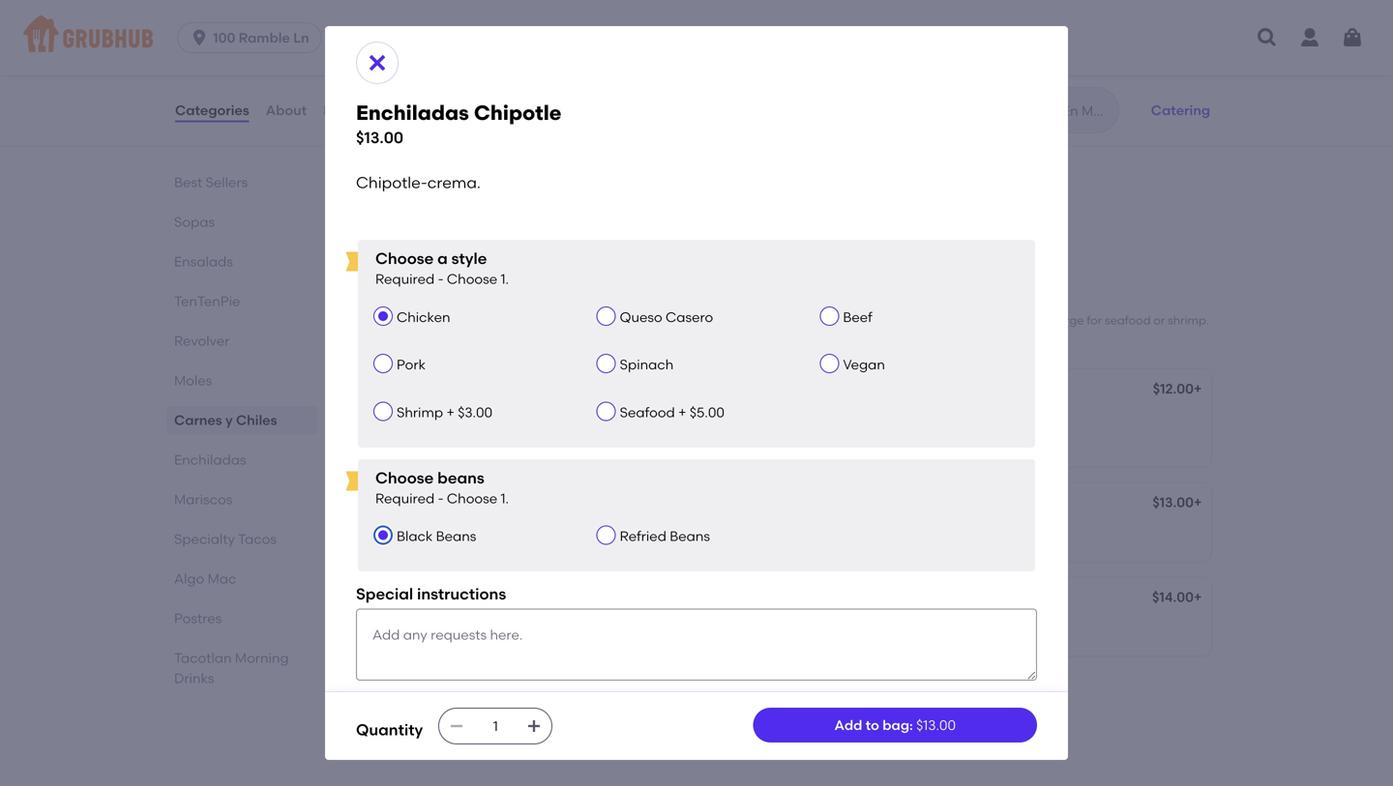 Task type: vqa. For each thing, say whether or not it's contained in the screenshot.
3.7 for Little Beet
no



Task type: describe. For each thing, give the bounding box(es) containing it.
representing
[[371, 410, 459, 426]]

beans, inside sizzling broiled beef and strips of bell peppers and onions with black beans, rice, sour cream, pico de gallo, cheese tortillas.
[[875, 60, 919, 76]]

peppers
[[1048, 40, 1102, 57]]

salsa.
[[371, 60, 409, 76]]

chiles
[[236, 412, 277, 429]]

best sellers
[[174, 174, 248, 191]]

sizzling broiled beef and strips of bell peppers and onions with black beans, rice, sour cream, pico de gallo, cheese tortillas.
[[805, 40, 1178, 96]]

refried beans
[[620, 528, 710, 545]]

- inside the choose beans required - choose 1.
[[438, 490, 444, 507]]

sour inside sizzling broiled beef and strips of bell peppers and onions with black beans, rice, sour cream, pico de gallo, cheese tortillas.
[[954, 60, 982, 76]]

spinach.
[[635, 313, 683, 327]]

and up 'gallo,'
[[1106, 40, 1132, 57]]

grilled
[[646, 172, 687, 188]]

casero
[[666, 309, 713, 325]]

seafood
[[1105, 313, 1151, 327]]

required inside the choose beans required - choose 1.
[[375, 490, 435, 507]]

de up broiled
[[853, 13, 870, 29]]

ramble
[[239, 30, 290, 46]]

mole
[[536, 685, 568, 702]]

green tomatillo sauce.
[[371, 524, 520, 540]]

beef fajita, homemade chorizo, nopalitos, grilled onions, plancha cooked serrano peppers, queso fresco, black beans, rice, and 6 flour tortillas.
[[371, 172, 737, 228]]

enchiladas diablas
[[805, 591, 933, 607]]

rice, inside sizzling broiled beef and strips of bell peppers and onions with black beans, rice, sour cream, pico de gallo, cheese tortillas.
[[922, 60, 950, 76]]

1. inside the choose beans required - choose 1.
[[501, 490, 509, 507]]

a inside choose a style required - choose 1.
[[437, 249, 448, 268]]

nuts.
[[585, 713, 617, 729]]

peppers,
[[535, 192, 592, 208]]

shrimp.
[[1168, 313, 1209, 327]]

suizas
[[448, 591, 490, 607]]

green
[[371, 524, 412, 540]]

1 vertical spatial add
[[834, 717, 862, 734]]

available.
[[734, 330, 788, 344]]

y
[[225, 412, 233, 429]]

enchiladas for verdes
[[371, 496, 445, 513]]

res for beef
[[431, 13, 455, 29]]

choose down beans
[[447, 490, 497, 507]]

tomatillo
[[415, 524, 474, 540]]

nopalitos,
[[579, 172, 643, 188]]

$5.00
[[690, 404, 725, 421]]

tacotlan morning drinks
[[174, 650, 289, 687]]

fresco,
[[639, 192, 683, 208]]

beef inside grilled beef tenderloin served on a bed of our rose-petal salsa.
[[418, 40, 447, 57]]

queso casero
[[620, 309, 713, 325]]

platon
[[371, 685, 415, 702]]

res for broiled
[[873, 13, 897, 29]]

+ for $13.00
[[1194, 495, 1202, 511]]

100 ramble ln button
[[177, 22, 329, 53]]

banderas
[[448, 382, 512, 399]]

gallo,
[[1087, 60, 1123, 76]]

de right platon
[[418, 685, 435, 702]]

filete
[[371, 13, 408, 29]]

1 horizontal spatial refried
[[906, 313, 942, 327]]

for inside enchiladas choose from chicken, queso casero, beef pork, or spinach. served with rice and choice of black or refried beans. add extra charge for seafood or shrimp. served with rice and choice of black or refried beans. vegan option available.
[[1087, 313, 1102, 327]]

from
[[402, 313, 428, 327]]

beans for black beans
[[436, 528, 476, 545]]

flour
[[491, 211, 520, 228]]

$13.00 inside enchiladas chipotle $13.00
[[356, 128, 403, 147]]

black
[[397, 528, 433, 545]]

queso inside beef fajita, homemade chorizo, nopalitos, grilled onions, plancha cooked serrano peppers, queso fresco, black beans, rice, and 6 flour tortillas.
[[596, 192, 636, 208]]

special instructions
[[356, 585, 506, 604]]

rosas
[[538, 13, 578, 29]]

choose beans required - choose 1.
[[375, 468, 509, 507]]

beef inside sizzling broiled beef and strips of bell peppers and onions with black beans, rice, sour cream, pico de gallo, cheese tortillas.
[[905, 40, 934, 57]]

charge
[[1044, 313, 1084, 327]]

2
[[462, 145, 470, 161]]

verde
[[410, 618, 447, 635]]

tortillas. inside sizzling broiled beef and strips of bell peppers and onions with black beans, rice, sour cream, pico de gallo, cheese tortillas.
[[805, 80, 857, 96]]

crema.
[[427, 173, 481, 192]]

1 vertical spatial vegan
[[843, 357, 885, 373]]

en
[[458, 13, 475, 29]]

enchiladas banderas
[[371, 382, 512, 399]]

crema,
[[683, 410, 729, 426]]

tacos
[[238, 531, 277, 548]]

algo
[[174, 571, 204, 587]]

ensalads
[[174, 253, 233, 270]]

style
[[451, 249, 487, 268]]

fajitas de res
[[805, 13, 897, 29]]

0 horizontal spatial choice
[[473, 330, 511, 344]]

shrimp + $3.00
[[397, 404, 493, 421]]

carnes y chiles
[[174, 412, 277, 429]]

$14.00
[[1152, 589, 1194, 605]]

and down suizas
[[450, 618, 476, 635]]

specialty tacos
[[174, 531, 277, 548]]

1 vertical spatial beans.
[[615, 330, 653, 344]]

chipotle-
[[356, 173, 427, 192]]

and down chicken, at the left of page
[[448, 330, 470, 344]]

add to bag: $13.00
[[834, 717, 956, 734]]

de left rosas
[[518, 13, 535, 29]]

enchiladas up mariscos
[[174, 452, 246, 468]]

drinks
[[174, 670, 214, 687]]

mac
[[208, 571, 236, 587]]

salsa for flag.
[[577, 410, 613, 426]]

black beans
[[397, 528, 476, 545]]

Special instructions text field
[[356, 609, 1037, 681]]

sauce.
[[477, 524, 520, 540]]

3
[[472, 713, 480, 729]]

enchiladas up 3 in the left of the page
[[438, 685, 512, 702]]

$13.00 +
[[1152, 495, 1202, 511]]

beef for beef
[[843, 309, 872, 325]]

1 horizontal spatial beans.
[[945, 313, 983, 327]]

on
[[568, 40, 584, 57]]

$12.00
[[1153, 381, 1194, 397]]

of inside sizzling broiled beef and strips of bell peppers and onions with black beans, rice, sour cream, pico de gallo, cheese tortillas.
[[1005, 40, 1018, 57]]

revolver
[[174, 333, 230, 349]]

1 horizontal spatial with
[[727, 313, 751, 327]]

sellers
[[206, 174, 248, 191]]

choose down style
[[447, 271, 497, 287]]

1 horizontal spatial choice
[[803, 313, 841, 327]]

+ for $14.00
[[1194, 589, 1202, 605]]

black inside beef fajita, homemade chorizo, nopalitos, grilled onions, plancha cooked serrano peppers, queso fresco, black beans, rice, and 6 flour tortillas.
[[686, 192, 722, 208]]

postres
[[174, 610, 222, 627]]

salsa verde and sour cream.
[[371, 618, 557, 635]]

enchiladas verdes
[[371, 496, 493, 513]]

beef for beef fajita, homemade chorizo, nopalitos, grilled onions, plancha cooked serrano peppers, queso fresco, black beans, rice, and 6 flour tortillas.
[[371, 172, 401, 188]]

refried
[[620, 528, 666, 545]]

enchiladas for choose
[[356, 286, 469, 311]]

1 vertical spatial $13.00
[[1152, 495, 1194, 511]]

shrimp
[[397, 404, 443, 421]]

+ for shrimp
[[446, 404, 454, 421]]

1 vertical spatial served
[[356, 330, 395, 344]]

choose down plancha on the top left of page
[[375, 249, 434, 268]]

fajitas
[[805, 13, 850, 29]]

a inside grilled beef tenderloin served on a bed of our rose-petal salsa.
[[587, 40, 596, 57]]

tacotlan
[[174, 650, 232, 667]]

broiled
[[856, 40, 901, 57]]

queso inside enchiladas choose from chicken, queso casero, beef pork, or spinach. served with rice and choice of black or refried beans. add extra charge for seafood or shrimp. served with rice and choice of black or refried beans. vegan option available.
[[481, 313, 515, 327]]

de inside sizzling broiled beef and strips of bell peppers and onions with black beans, rice, sour cream, pico de gallo, cheese tortillas.
[[1067, 60, 1084, 76]]

0 horizontal spatial salsa
[[371, 618, 407, 635]]

enchiladas choose from chicken, queso casero, beef pork, or spinach. served with rice and choice of black or refried beans. add extra charge for seafood or shrimp. served with rice and choice of black or refried beans. vegan option available.
[[356, 286, 1209, 344]]

flag.
[[545, 410, 574, 426]]

sopas
[[174, 214, 215, 230]]

algo mac
[[174, 571, 236, 587]]



Task type: locate. For each thing, give the bounding box(es) containing it.
1 vertical spatial for
[[1087, 313, 1102, 327]]

diablas
[[882, 591, 933, 607]]

casero,
[[518, 313, 559, 327]]

beans down 'verdes'
[[436, 528, 476, 545]]

2 vertical spatial salsa
[[371, 618, 407, 635]]

2 required from the top
[[375, 490, 435, 507]]

add inside enchiladas choose from chicken, queso casero, beef pork, or spinach. served with rice and choice of black or refried beans. add extra charge for seafood or shrimp. served with rice and choice of black or refried beans. vegan option available.
[[986, 313, 1009, 327]]

+ down shrimp.
[[1194, 381, 1202, 397]]

1 horizontal spatial tortillas.
[[805, 80, 857, 96]]

ln
[[293, 30, 309, 46]]

0 vertical spatial with
[[805, 60, 832, 76]]

- inside choose a style required - choose 1.
[[438, 271, 444, 287]]

enchiladas inside enchiladas chipotle $13.00
[[356, 101, 469, 125]]

1 vertical spatial beans,
[[371, 211, 416, 228]]

sour down strips
[[954, 60, 982, 76]]

verde.
[[438, 429, 478, 446]]

svg image
[[1256, 26, 1279, 49], [1341, 26, 1364, 49], [190, 28, 209, 47], [449, 719, 465, 734], [526, 719, 542, 734]]

+ for $12.00
[[1194, 381, 1202, 397]]

chicken,
[[431, 313, 478, 327]]

categories button
[[174, 75, 250, 145]]

moles.
[[483, 713, 526, 729]]

of inside grilled beef tenderloin served on a bed of our rose-petal salsa.
[[629, 40, 642, 57]]

sour
[[954, 60, 982, 76], [480, 618, 508, 635]]

tradicionales
[[493, 591, 583, 607]]

2 horizontal spatial salsa
[[577, 410, 613, 426]]

0 vertical spatial salsa
[[478, 13, 514, 29]]

1 horizontal spatial beans
[[670, 528, 710, 545]]

1 vertical spatial salsa
[[577, 410, 613, 426]]

required inside choose a style required - choose 1.
[[375, 271, 435, 287]]

0 horizontal spatial beef
[[371, 172, 401, 188]]

refried
[[906, 313, 942, 327], [576, 330, 612, 344]]

beans, down broiled
[[875, 60, 919, 76]]

0 horizontal spatial queso
[[481, 313, 515, 327]]

beans
[[436, 528, 476, 545], [670, 528, 710, 545]]

+ down the special instructions 'text box'
[[760, 683, 768, 700]]

1 vertical spatial queso
[[481, 313, 515, 327]]

2 horizontal spatial beef
[[905, 40, 934, 57]]

served
[[686, 313, 725, 327], [356, 330, 395, 344]]

instructions
[[417, 585, 506, 604]]

1 vertical spatial -
[[438, 490, 444, 507]]

de left mole
[[515, 685, 532, 702]]

enchiladas up shrimp
[[371, 382, 445, 399]]

1 beans from the left
[[436, 528, 476, 545]]

+ up $14.00 +
[[1194, 495, 1202, 511]]

1 vertical spatial sour
[[480, 618, 508, 635]]

add left to
[[834, 717, 862, 734]]

about
[[266, 102, 307, 118]]

cooked
[[429, 192, 478, 208]]

2 1. from the top
[[501, 490, 509, 507]]

with down sizzling on the top of page
[[805, 60, 832, 76]]

0 vertical spatial add
[[986, 313, 1009, 327]]

and left strips
[[938, 40, 964, 57]]

chicken
[[397, 309, 450, 325]]

molcajete for 2
[[371, 145, 470, 161]]

tortillas. down sizzling on the top of page
[[805, 80, 857, 96]]

1 horizontal spatial beef
[[562, 313, 587, 327]]

rice down chicken
[[424, 330, 445, 344]]

0 vertical spatial sour
[[954, 60, 982, 76]]

0 horizontal spatial beans,
[[371, 211, 416, 228]]

rice, down cooked
[[419, 211, 447, 228]]

0 horizontal spatial beans.
[[615, 330, 653, 344]]

1 vertical spatial required
[[375, 490, 435, 507]]

and inside representing the mexican flag. salsa ranchera, crema, and salsa verde.
[[371, 429, 398, 446]]

beans. left extra
[[945, 313, 983, 327]]

enchiladas up molcajete
[[356, 101, 469, 125]]

- up chicken
[[438, 271, 444, 287]]

de right filete
[[411, 13, 428, 29]]

sizzling
[[805, 40, 852, 57]]

1 - from the top
[[438, 271, 444, 287]]

beef
[[418, 40, 447, 57], [905, 40, 934, 57], [562, 313, 587, 327]]

rice, inside beef fajita, homemade chorizo, nopalitos, grilled onions, plancha cooked serrano peppers, queso fresco, black beans, rice, and 6 flour tortillas.
[[419, 211, 447, 228]]

0 horizontal spatial rice,
[[419, 211, 447, 228]]

0 horizontal spatial served
[[356, 330, 395, 344]]

0 horizontal spatial with
[[398, 330, 421, 344]]

0 vertical spatial $13.00
[[356, 128, 403, 147]]

$3.00
[[458, 404, 493, 421]]

salsa for en
[[478, 13, 514, 29]]

0 vertical spatial served
[[686, 313, 725, 327]]

0 vertical spatial required
[[375, 271, 435, 287]]

0 horizontal spatial add
[[834, 717, 862, 734]]

beans, down plancha on the top left of page
[[371, 211, 416, 228]]

a right on
[[587, 40, 596, 57]]

queso
[[620, 309, 662, 325]]

1 required from the top
[[375, 271, 435, 287]]

0 horizontal spatial rice
[[424, 330, 445, 344]]

categories
[[175, 102, 249, 118]]

0 horizontal spatial res
[[431, 13, 455, 29]]

choose up enchiladas verdes
[[375, 468, 434, 487]]

0 vertical spatial beans.
[[945, 313, 983, 327]]

pico
[[1035, 60, 1063, 76]]

1. up the sauce. at the bottom of page
[[501, 490, 509, 507]]

beans. down queso
[[615, 330, 653, 344]]

1 horizontal spatial sour
[[954, 60, 982, 76]]

0 vertical spatial rice
[[754, 313, 775, 327]]

for left 2
[[441, 145, 459, 161]]

enchiladas inside enchiladas choose from chicken, queso casero, beef pork, or spinach. served with rice and choice of black or refried beans. add extra charge for seafood or shrimp. served with rice and choice of black or refried beans. vegan option available.
[[356, 286, 469, 311]]

contain
[[529, 713, 582, 729]]

reviews button
[[322, 75, 378, 145]]

beef left pork,
[[562, 313, 587, 327]]

served up 'option'
[[686, 313, 725, 327]]

- down beans
[[438, 490, 444, 507]]

$19.00
[[725, 11, 765, 27]]

cream.
[[511, 618, 557, 635]]

0 vertical spatial beef
[[371, 172, 401, 188]]

1 horizontal spatial beef
[[843, 309, 872, 325]]

add left extra
[[986, 313, 1009, 327]]

2 beans from the left
[[670, 528, 710, 545]]

2 vertical spatial $13.00
[[916, 717, 956, 734]]

beans
[[437, 468, 484, 487]]

required
[[375, 271, 435, 287], [375, 490, 435, 507]]

beans.
[[945, 313, 983, 327], [615, 330, 653, 344]]

1 horizontal spatial rice,
[[922, 60, 950, 76]]

1 horizontal spatial $13.00
[[916, 717, 956, 734]]

vegan down queso casero at the top of the page
[[656, 330, 692, 344]]

required up chicken
[[375, 271, 435, 287]]

1 horizontal spatial a
[[587, 40, 596, 57]]

$22.00 +
[[717, 683, 768, 700]]

black inside sizzling broiled beef and strips of bell peppers and onions with black beans, rice, sour cream, pico de gallo, cheese tortillas.
[[836, 60, 872, 76]]

grilled beef tenderloin served on a bed of our rose-petal salsa.
[[371, 40, 738, 76]]

with down from
[[398, 330, 421, 344]]

vegan down enchiladas choose from chicken, queso casero, beef pork, or spinach. served with rice and choice of black or refried beans. add extra charge for seafood or shrimp. served with rice and choice of black or refried beans. vegan option available.
[[843, 357, 885, 373]]

beans right refried
[[670, 528, 710, 545]]

beans,
[[875, 60, 919, 76], [371, 211, 416, 228]]

$13.00 right bag:
[[916, 717, 956, 734]]

mexican
[[487, 410, 542, 426]]

1 res from the left
[[431, 13, 455, 29]]

choose left from
[[356, 313, 399, 327]]

1 horizontal spatial res
[[873, 13, 897, 29]]

res left en
[[431, 13, 455, 29]]

salsa inside representing the mexican flag. salsa ranchera, crema, and salsa verde.
[[577, 410, 613, 426]]

$22.00
[[717, 683, 760, 700]]

enchiladas for diablas
[[805, 591, 878, 607]]

0 vertical spatial choice
[[803, 313, 841, 327]]

catering
[[1151, 102, 1210, 118]]

tortillas. down the peppers,
[[523, 211, 575, 228]]

a left style
[[437, 249, 448, 268]]

$14.00 +
[[1152, 589, 1202, 605]]

svg image inside 100 ramble ln button
[[190, 28, 209, 47]]

enchiladas chipotle $13.00
[[356, 101, 562, 147]]

salsa
[[401, 429, 435, 446]]

enchiladas up verde
[[371, 591, 445, 607]]

2 horizontal spatial $13.00
[[1152, 495, 1194, 511]]

seafood
[[620, 404, 675, 421]]

0 vertical spatial -
[[438, 271, 444, 287]]

$13.00 down reviews
[[356, 128, 403, 147]]

beans, inside beef fajita, homemade chorizo, nopalitos, grilled onions, plancha cooked serrano peppers, queso fresco, black beans, rice, and 6 flour tortillas.
[[371, 211, 416, 228]]

1 1. from the top
[[501, 271, 509, 287]]

0 vertical spatial beans,
[[875, 60, 919, 76]]

strips
[[967, 40, 1002, 57]]

1 horizontal spatial salsa
[[478, 13, 514, 29]]

0 horizontal spatial refried
[[576, 330, 612, 344]]

beef inside enchiladas choose from chicken, queso casero, beef pork, or spinach. served with rice and choice of black or refried beans. add extra charge for seafood or shrimp. served with rice and choice of black or refried beans. vegan option available.
[[562, 313, 587, 327]]

1 horizontal spatial rice
[[754, 313, 775, 327]]

queso down the nopalitos,
[[596, 192, 636, 208]]

1 vertical spatial beef
[[843, 309, 872, 325]]

chipotle
[[474, 101, 562, 125]]

1 horizontal spatial beans,
[[875, 60, 919, 76]]

1 vertical spatial tortillas.
[[523, 211, 575, 228]]

with inside sizzling broiled beef and strips of bell peppers and onions with black beans, rice, sour cream, pico de gallo, cheese tortillas.
[[805, 60, 832, 76]]

1. down flour on the left
[[501, 271, 509, 287]]

salsa down 'special'
[[371, 618, 407, 635]]

and up 'available.'
[[778, 313, 800, 327]]

rice up 'available.'
[[754, 313, 775, 327]]

choose inside enchiladas choose from chicken, queso casero, beef pork, or spinach. served with rice and choice of black or refried beans. add extra charge for seafood or shrimp. served with rice and choice of black or refried beans. vegan option available.
[[356, 313, 399, 327]]

+ left $5.00
[[678, 404, 686, 421]]

0 horizontal spatial $13.00
[[356, 128, 403, 147]]

1 horizontal spatial queso
[[596, 192, 636, 208]]

1 horizontal spatial vegan
[[843, 357, 885, 373]]

and left salsa
[[371, 429, 398, 446]]

seafood + $5.00
[[620, 404, 725, 421]]

1 vertical spatial rice,
[[419, 211, 447, 228]]

enchiladas up from
[[356, 286, 469, 311]]

2 res from the left
[[873, 13, 897, 29]]

beef inside beef fajita, homemade chorizo, nopalitos, grilled onions, plancha cooked serrano peppers, queso fresco, black beans, rice, and 6 flour tortillas.
[[371, 172, 401, 188]]

enchiladas up green
[[371, 496, 445, 513]]

vegan inside enchiladas choose from chicken, queso casero, beef pork, or spinach. served with rice and choice of black or refried beans. add extra charge for seafood or shrimp. served with rice and choice of black or refried beans. vegan option available.
[[656, 330, 692, 344]]

served
[[521, 40, 564, 57]]

1 vertical spatial 1.
[[501, 490, 509, 507]]

sampling of all 3 moles. contain nuts.
[[371, 713, 617, 729]]

$13.00
[[356, 128, 403, 147], [1152, 495, 1194, 511], [916, 717, 956, 734]]

1 vertical spatial refried
[[576, 330, 612, 344]]

served up enchiladas banderas
[[356, 330, 395, 344]]

+ for $22.00
[[760, 683, 768, 700]]

petal
[[704, 40, 738, 57]]

black
[[836, 60, 872, 76], [686, 192, 722, 208], [857, 313, 888, 327], [528, 330, 559, 344]]

1 horizontal spatial for
[[1087, 313, 1102, 327]]

bell
[[1021, 40, 1045, 57]]

rice, left cream,
[[922, 60, 950, 76]]

all
[[453, 713, 469, 729]]

1 horizontal spatial add
[[986, 313, 1009, 327]]

0 vertical spatial 1.
[[501, 271, 509, 287]]

1 horizontal spatial served
[[686, 313, 725, 327]]

0 horizontal spatial beans
[[436, 528, 476, 545]]

1. inside choose a style required - choose 1.
[[501, 271, 509, 287]]

1 vertical spatial choice
[[473, 330, 511, 344]]

1 vertical spatial a
[[437, 249, 448, 268]]

sampling
[[371, 713, 434, 729]]

0 vertical spatial a
[[587, 40, 596, 57]]

0 vertical spatial tortillas.
[[805, 80, 857, 96]]

svg image
[[366, 51, 389, 74]]

2 vertical spatial with
[[398, 330, 421, 344]]

queso left the casero,
[[481, 313, 515, 327]]

+ left the
[[446, 404, 454, 421]]

fajita,
[[404, 172, 441, 188]]

our
[[645, 40, 667, 57]]

rice
[[754, 313, 775, 327], [424, 330, 445, 344]]

enchiladas for chipotle
[[356, 101, 469, 125]]

choice
[[803, 313, 841, 327], [473, 330, 511, 344]]

100 ramble ln
[[213, 30, 309, 46]]

0 horizontal spatial sour
[[480, 618, 508, 635]]

0 horizontal spatial tortillas.
[[523, 211, 575, 228]]

tortillas. inside beef fajita, homemade chorizo, nopalitos, grilled onions, plancha cooked serrano peppers, queso fresco, black beans, rice, and 6 flour tortillas.
[[523, 211, 575, 228]]

beans for refried beans
[[670, 528, 710, 545]]

and
[[938, 40, 964, 57], [1106, 40, 1132, 57], [450, 211, 476, 228], [778, 313, 800, 327], [448, 330, 470, 344], [371, 429, 398, 446], [450, 618, 476, 635]]

+
[[1194, 381, 1202, 397], [446, 404, 454, 421], [678, 404, 686, 421], [1194, 495, 1202, 511], [1194, 589, 1202, 605], [760, 683, 768, 700]]

0 horizontal spatial a
[[437, 249, 448, 268]]

6
[[479, 211, 487, 228]]

onions
[[1135, 40, 1178, 57]]

salsa right flag.
[[577, 410, 613, 426]]

$13.00 up $14.00
[[1152, 495, 1194, 511]]

-
[[438, 271, 444, 287], [438, 490, 444, 507]]

sour down enchiladas suizas tradicionales
[[480, 618, 508, 635]]

salsa
[[478, 13, 514, 29], [577, 410, 613, 426], [371, 618, 407, 635]]

res up broiled
[[873, 13, 897, 29]]

1 vertical spatial rice
[[424, 330, 445, 344]]

2 - from the top
[[438, 490, 444, 507]]

enchiladas left 'diablas'
[[805, 591, 878, 607]]

and left 6
[[450, 211, 476, 228]]

spinach
[[620, 357, 674, 373]]

enchiladas for banderas
[[371, 382, 445, 399]]

0 horizontal spatial beef
[[418, 40, 447, 57]]

with up 'available.'
[[727, 313, 751, 327]]

0 vertical spatial refried
[[906, 313, 942, 327]]

representing the mexican flag. salsa ranchera, crema, and salsa verde.
[[371, 410, 729, 446]]

extra
[[1012, 313, 1041, 327]]

salsa right en
[[478, 13, 514, 29]]

0 vertical spatial rice,
[[922, 60, 950, 76]]

and inside beef fajita, homemade chorizo, nopalitos, grilled onions, plancha cooked serrano peppers, queso fresco, black beans, rice, and 6 flour tortillas.
[[450, 211, 476, 228]]

0 vertical spatial queso
[[596, 192, 636, 208]]

molcajete
[[371, 145, 438, 161]]

option
[[695, 330, 731, 344]]

0 vertical spatial vegan
[[656, 330, 692, 344]]

filete de res en salsa de rosas
[[371, 13, 578, 29]]

Input item quantity number field
[[474, 709, 517, 744]]

+ for seafood
[[678, 404, 686, 421]]

de down peppers
[[1067, 60, 1084, 76]]

bag:
[[883, 717, 913, 734]]

for right charge on the top right of the page
[[1087, 313, 1102, 327]]

required up green
[[375, 490, 435, 507]]

1 vertical spatial with
[[727, 313, 751, 327]]

serrano
[[481, 192, 531, 208]]

0 horizontal spatial for
[[441, 145, 459, 161]]

beef right grilled
[[418, 40, 447, 57]]

0 vertical spatial for
[[441, 145, 459, 161]]

2 horizontal spatial with
[[805, 60, 832, 76]]

+ down $13.00 + on the bottom right of the page
[[1194, 589, 1202, 605]]

0 horizontal spatial vegan
[[656, 330, 692, 344]]

mariscos
[[174, 491, 232, 508]]

morning
[[235, 650, 289, 667]]

enchiladas for suizas
[[371, 591, 445, 607]]

verdes
[[448, 496, 493, 513]]

100
[[213, 30, 235, 46]]

beef right broiled
[[905, 40, 934, 57]]

Search Hecho En Mexico search field
[[964, 102, 1112, 120]]

main navigation navigation
[[0, 0, 1393, 75]]



